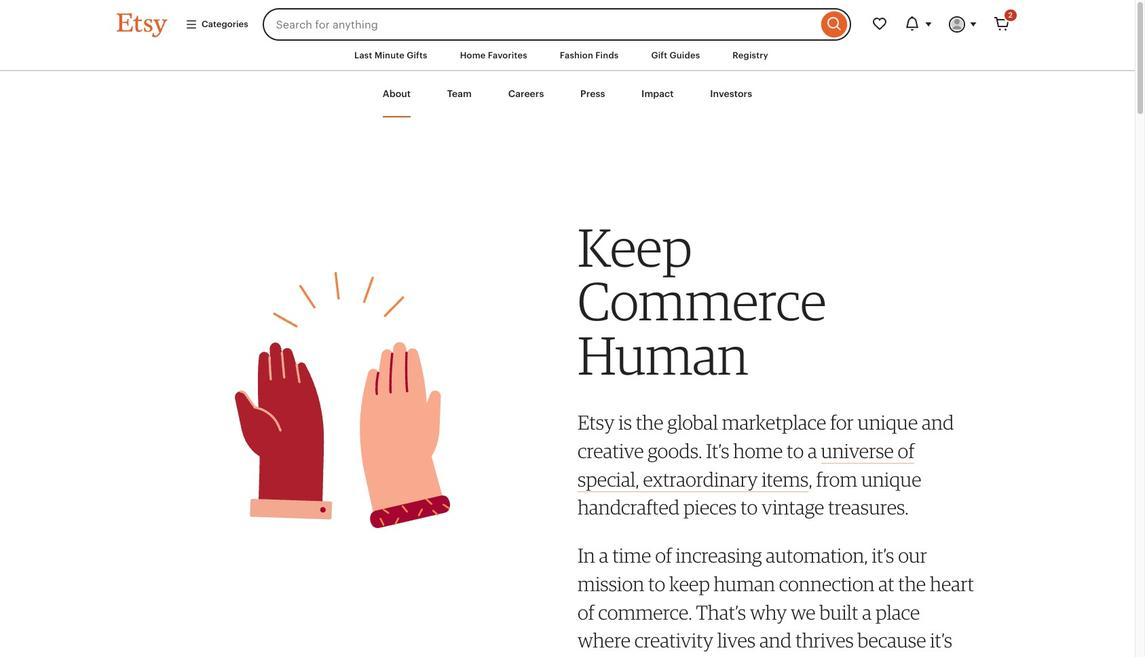 Task type: vqa. For each thing, say whether or not it's contained in the screenshot.
middle A
yes



Task type: locate. For each thing, give the bounding box(es) containing it.
of
[[898, 439, 915, 463], [655, 543, 672, 568], [578, 600, 594, 624]]

0 horizontal spatial a
[[599, 543, 609, 568]]

1 vertical spatial it's
[[930, 628, 953, 652]]

1 horizontal spatial the
[[898, 572, 926, 596]]

1 vertical spatial of
[[655, 543, 672, 568]]

2 vertical spatial a
[[862, 600, 872, 624]]

a right the in at bottom
[[599, 543, 609, 568]]

to right pieces
[[741, 495, 758, 519]]

a right the built at the right bottom of page
[[862, 600, 872, 624]]

unique up the universe
[[858, 410, 918, 435]]

unique
[[858, 410, 918, 435], [861, 467, 922, 491]]

0 vertical spatial it's
[[872, 543, 894, 568]]

a inside etsy is the global marketplace for unique and creative goods. it's home to a
[[808, 439, 817, 463]]

items
[[762, 467, 809, 491]]

help
[[777, 656, 814, 657]]

careers
[[508, 88, 544, 99]]

increasing
[[676, 543, 762, 568]]

last minute gifts
[[354, 50, 427, 60]]

fashion finds link
[[550, 43, 629, 68]]

unique up treasures.
[[861, 467, 922, 491]]

categories banner
[[92, 0, 1043, 41]]

2 horizontal spatial of
[[898, 439, 915, 463]]

it's
[[706, 439, 729, 463]]

our up "place" at the right of page
[[898, 543, 927, 568]]

to up commerce.
[[648, 572, 665, 596]]

mission
[[578, 572, 644, 596]]

a
[[808, 439, 817, 463], [599, 543, 609, 568], [862, 600, 872, 624]]

0 vertical spatial a
[[808, 439, 817, 463]]

the
[[636, 410, 664, 435], [898, 572, 926, 596]]

menu bar
[[92, 41, 1043, 71]]

to
[[787, 439, 804, 463], [741, 495, 758, 519], [648, 572, 665, 596]]

extraordinary
[[643, 467, 758, 491]]

the right is
[[636, 410, 664, 435]]

1 horizontal spatial and
[[922, 410, 954, 435]]

2 horizontal spatial to
[[787, 439, 804, 463]]

our
[[898, 543, 927, 568], [818, 656, 847, 657]]

and inside in a time of increasing automation, it's our mission to keep human connection at the heart of commerce. that's why we built a place where creativity lives and thrives because it's powered by people. we help our
[[760, 628, 792, 652]]

and
[[922, 410, 954, 435], [760, 628, 792, 652]]

0 vertical spatial our
[[898, 543, 927, 568]]

of right the universe
[[898, 439, 915, 463]]

from
[[816, 467, 858, 491]]

pieces
[[684, 495, 737, 519]]

0 horizontal spatial of
[[578, 600, 594, 624]]

1 vertical spatial a
[[599, 543, 609, 568]]

Search for anything text field
[[262, 8, 818, 41]]

etsy
[[578, 410, 615, 435]]

treasures.
[[828, 495, 909, 519]]

0 vertical spatial to
[[787, 439, 804, 463]]

0 horizontal spatial the
[[636, 410, 664, 435]]

about link
[[383, 71, 411, 118]]

0 vertical spatial the
[[636, 410, 664, 435]]

team link
[[447, 71, 472, 118]]

0 horizontal spatial and
[[760, 628, 792, 652]]

vintage
[[762, 495, 824, 519]]

a up ','
[[808, 439, 817, 463]]

press link
[[581, 71, 605, 118]]

home favorites
[[460, 50, 527, 60]]

of inside universe of special, extraordinary items
[[898, 439, 915, 463]]

2 vertical spatial to
[[648, 572, 665, 596]]

1 horizontal spatial to
[[741, 495, 758, 519]]

of right time at the right bottom of the page
[[655, 543, 672, 568]]

where
[[578, 628, 631, 652]]

it's
[[872, 543, 894, 568], [930, 628, 953, 652]]

it's up at
[[872, 543, 894, 568]]

it's right because
[[930, 628, 953, 652]]

1 vertical spatial and
[[760, 628, 792, 652]]

0 vertical spatial unique
[[858, 410, 918, 435]]

last
[[354, 50, 372, 60]]

categories
[[202, 19, 248, 29]]

None search field
[[262, 8, 851, 41]]

powered
[[578, 656, 652, 657]]

registry link
[[723, 43, 779, 68]]

of up where
[[578, 600, 594, 624]]

universe of special, extraordinary items
[[578, 439, 915, 491]]

goods.
[[648, 439, 702, 463]]

1 horizontal spatial our
[[898, 543, 927, 568]]

0 horizontal spatial our
[[818, 656, 847, 657]]

1 vertical spatial the
[[898, 572, 926, 596]]

and inside etsy is the global marketplace for unique and creative goods. it's home to a
[[922, 410, 954, 435]]

automation,
[[766, 543, 868, 568]]

0 vertical spatial of
[[898, 439, 915, 463]]

0 vertical spatial and
[[922, 410, 954, 435]]

1 vertical spatial to
[[741, 495, 758, 519]]

1 vertical spatial unique
[[861, 467, 922, 491]]

home
[[460, 50, 486, 60]]

the inside in a time of increasing automation, it's our mission to keep human connection at the heart of commerce. that's why we built a place where creativity lives and thrives because it's powered by people. we help our
[[898, 572, 926, 596]]

thrives
[[796, 628, 854, 652]]

gift guides link
[[641, 43, 710, 68]]

fashion finds
[[560, 50, 619, 60]]

heart
[[930, 572, 974, 596]]

1 vertical spatial our
[[818, 656, 847, 657]]

in
[[578, 543, 595, 568]]

our down thrives
[[818, 656, 847, 657]]

the right at
[[898, 572, 926, 596]]

0 horizontal spatial to
[[648, 572, 665, 596]]

team
[[447, 88, 472, 99]]

about
[[383, 88, 411, 99]]

connection
[[779, 572, 875, 596]]

1 horizontal spatial a
[[808, 439, 817, 463]]

gifts
[[407, 50, 427, 60]]

registry
[[733, 50, 768, 60]]

gift guides
[[651, 50, 700, 60]]

to up items
[[787, 439, 804, 463]]

universe
[[821, 439, 894, 463]]



Task type: describe. For each thing, give the bounding box(es) containing it.
to inside the , from unique handcrafted pieces to vintage treasures.
[[741, 495, 758, 519]]

2
[[1009, 11, 1013, 19]]

keep commerce human
[[578, 215, 826, 387]]

time
[[612, 543, 651, 568]]

in a time of increasing automation, it's our mission to keep human connection at the heart of commerce. that's why we built a place where creativity lives and thrives because it's powered by people. we help our
[[578, 543, 974, 657]]

lives
[[717, 628, 756, 652]]

,
[[809, 467, 813, 491]]

keep
[[578, 215, 692, 279]]

2 vertical spatial of
[[578, 600, 594, 624]]

creativity
[[635, 628, 713, 652]]

2 link
[[986, 8, 1018, 41]]

commerce
[[578, 269, 826, 333]]

creative
[[578, 439, 644, 463]]

commerce.
[[598, 600, 692, 624]]

unique inside the , from unique handcrafted pieces to vintage treasures.
[[861, 467, 922, 491]]

that's
[[696, 600, 746, 624]]

press
[[581, 88, 605, 99]]

guides
[[670, 50, 700, 60]]

unique inside etsy is the global marketplace for unique and creative goods. it's home to a
[[858, 410, 918, 435]]

marketplace
[[722, 410, 826, 435]]

impact
[[642, 88, 674, 99]]

etsy is the global marketplace for unique and creative goods. it's home to a
[[578, 410, 954, 463]]

home favorites link
[[450, 43, 538, 68]]

we
[[791, 600, 816, 624]]

human
[[714, 572, 775, 596]]

none search field inside categories banner
[[262, 8, 851, 41]]

minute
[[374, 50, 405, 60]]

careers link
[[508, 71, 544, 118]]

1 horizontal spatial it's
[[930, 628, 953, 652]]

to inside etsy is the global marketplace for unique and creative goods. it's home to a
[[787, 439, 804, 463]]

handcrafted
[[578, 495, 680, 519]]

1 horizontal spatial of
[[655, 543, 672, 568]]

global
[[668, 410, 718, 435]]

the inside etsy is the global marketplace for unique and creative goods. it's home to a
[[636, 410, 664, 435]]

favorites
[[488, 50, 527, 60]]

because
[[858, 628, 926, 652]]

by
[[656, 656, 677, 657]]

human
[[578, 323, 749, 387]]

why
[[750, 600, 787, 624]]

, from unique handcrafted pieces to vintage treasures.
[[578, 467, 922, 519]]

last minute gifts link
[[344, 43, 438, 68]]

universe of special, extraordinary items link
[[578, 439, 915, 492]]

fashion
[[560, 50, 593, 60]]

2 horizontal spatial a
[[862, 600, 872, 624]]

gift
[[651, 50, 668, 60]]

people.
[[681, 656, 742, 657]]

finds
[[596, 50, 619, 60]]

we
[[746, 656, 773, 657]]

built
[[820, 600, 858, 624]]

place
[[876, 600, 920, 624]]

impact link
[[642, 71, 674, 118]]

investors
[[710, 88, 752, 99]]

for
[[830, 410, 854, 435]]

is
[[619, 410, 632, 435]]

categories button
[[175, 12, 258, 37]]

home
[[733, 439, 783, 463]]

investors link
[[710, 71, 752, 118]]

at
[[879, 572, 894, 596]]

keep
[[669, 572, 710, 596]]

0 horizontal spatial it's
[[872, 543, 894, 568]]

menu bar containing last minute gifts
[[92, 41, 1043, 71]]

to inside in a time of increasing automation, it's our mission to keep human connection at the heart of commerce. that's why we built a place where creativity lives and thrives because it's powered by people. we help our
[[648, 572, 665, 596]]

special,
[[578, 467, 639, 491]]



